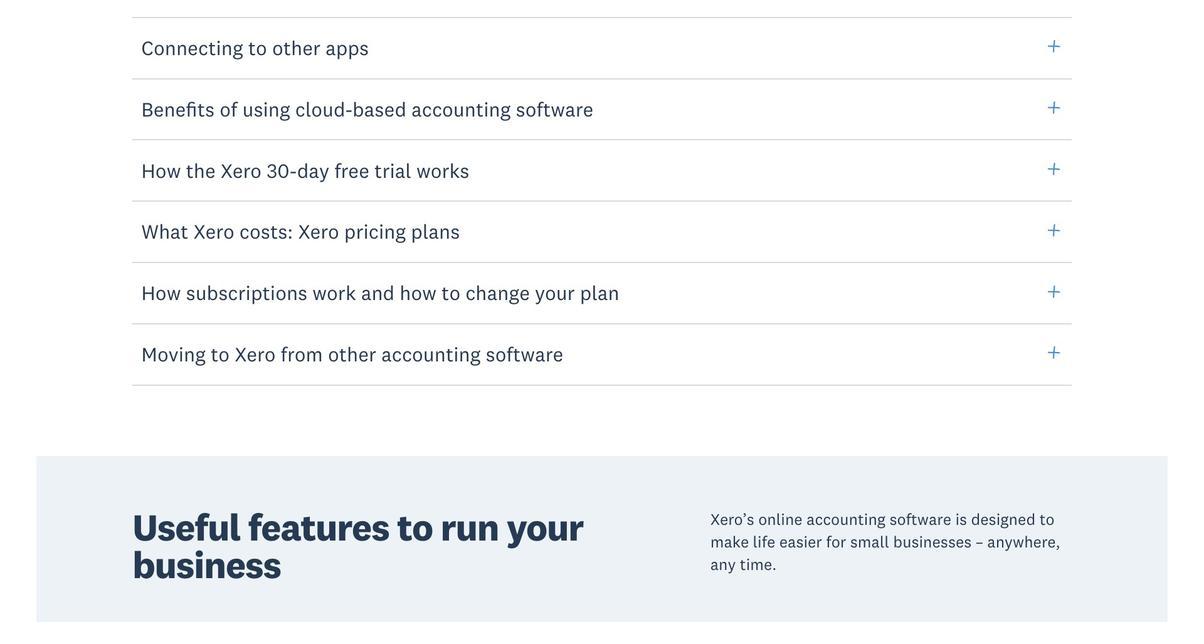 Task type: describe. For each thing, give the bounding box(es) containing it.
the
[[186, 158, 216, 183]]

0 vertical spatial other
[[272, 35, 320, 60]]

to inside the connecting to other apps dropdown button
[[248, 35, 267, 60]]

anywhere,
[[987, 532, 1060, 552]]

xero inside moving to xero from other accounting software dropdown button
[[235, 342, 276, 367]]

is
[[955, 510, 967, 530]]

free
[[334, 158, 369, 183]]

life
[[753, 532, 775, 552]]

small
[[850, 532, 889, 552]]

of
[[220, 96, 237, 122]]

accounting for other
[[381, 342, 481, 367]]

using
[[242, 96, 290, 122]]

day
[[297, 158, 329, 183]]

run
[[441, 504, 499, 551]]

to inside moving to xero from other accounting software dropdown button
[[211, 342, 230, 367]]

for
[[826, 532, 846, 552]]

subscriptions
[[186, 281, 307, 306]]

xero right costs:
[[298, 219, 339, 244]]

xero inside how the xero 30-day free trial works 'dropdown button'
[[221, 158, 262, 183]]

how for how the xero 30-day free trial works
[[141, 158, 181, 183]]

what
[[141, 219, 188, 244]]

accounting for based
[[411, 96, 511, 122]]

useful
[[132, 504, 240, 551]]

works
[[416, 158, 469, 183]]

software inside the xero's online accounting software is designed to make life easier for small businesses – anywhere, any time.
[[890, 510, 951, 530]]

designed
[[971, 510, 1036, 530]]

accounting inside the xero's online accounting software is designed to make life easier for small businesses – anywhere, any time.
[[807, 510, 886, 530]]

connecting to other apps button
[[132, 16, 1072, 79]]

trial
[[374, 158, 411, 183]]

xero's online accounting software is designed to make life easier for small businesses – anywhere, any time.
[[710, 510, 1060, 575]]

how the xero 30-day free trial works
[[141, 158, 469, 183]]

make
[[710, 532, 749, 552]]

benefits of using cloud-based accounting software button
[[132, 78, 1072, 141]]

businesses
[[893, 532, 972, 552]]

your inside useful features to run your business
[[507, 504, 584, 551]]

how
[[400, 281, 437, 306]]

how the xero 30-day free trial works button
[[132, 139, 1072, 202]]



Task type: locate. For each thing, give the bounding box(es) containing it.
software inside moving to xero from other accounting software dropdown button
[[486, 342, 563, 367]]

plans
[[411, 219, 460, 244]]

to up anywhere,
[[1040, 510, 1055, 530]]

0 vertical spatial software
[[516, 96, 594, 122]]

to up using on the left top
[[248, 35, 267, 60]]

how inside 'dropdown button'
[[141, 158, 181, 183]]

1 vertical spatial accounting
[[381, 342, 481, 367]]

software
[[516, 96, 594, 122], [486, 342, 563, 367], [890, 510, 951, 530]]

how inside dropdown button
[[141, 281, 181, 306]]

your inside "how subscriptions work and how to change your plan" dropdown button
[[535, 281, 575, 306]]

based
[[352, 96, 406, 122]]

to
[[248, 35, 267, 60], [442, 281, 460, 306], [211, 342, 230, 367], [397, 504, 433, 551], [1040, 510, 1055, 530]]

xero right what
[[193, 219, 234, 244]]

1 horizontal spatial other
[[328, 342, 376, 367]]

to left run
[[397, 504, 433, 551]]

your
[[535, 281, 575, 306], [507, 504, 584, 551]]

0 horizontal spatial other
[[272, 35, 320, 60]]

how
[[141, 158, 181, 183], [141, 281, 181, 306]]

plan
[[580, 281, 619, 306]]

0 vertical spatial your
[[535, 281, 575, 306]]

change
[[466, 281, 530, 306]]

1 vertical spatial your
[[507, 504, 584, 551]]

0 vertical spatial accounting
[[411, 96, 511, 122]]

how subscriptions work and how to change your plan button
[[132, 262, 1072, 325]]

and
[[361, 281, 395, 306]]

accounting
[[411, 96, 511, 122], [381, 342, 481, 367], [807, 510, 886, 530]]

–
[[976, 532, 983, 552]]

xero
[[221, 158, 262, 183], [193, 219, 234, 244], [298, 219, 339, 244], [235, 342, 276, 367]]

pricing
[[344, 219, 406, 244]]

connecting to other apps
[[141, 35, 369, 60]]

1 vertical spatial how
[[141, 281, 181, 306]]

other right from
[[328, 342, 376, 367]]

to right moving
[[211, 342, 230, 367]]

business
[[132, 542, 281, 589]]

costs:
[[239, 219, 293, 244]]

any
[[710, 555, 736, 575]]

1 how from the top
[[141, 158, 181, 183]]

other
[[272, 35, 320, 60], [328, 342, 376, 367]]

apps
[[326, 35, 369, 60]]

2 vertical spatial software
[[890, 510, 951, 530]]

what xero costs: xero pricing plans button
[[132, 200, 1072, 263]]

how subscriptions work and how to change your plan
[[141, 281, 619, 306]]

how left the
[[141, 158, 181, 183]]

features
[[248, 504, 389, 551]]

2 how from the top
[[141, 281, 181, 306]]

easier
[[779, 532, 822, 552]]

cloud-
[[295, 96, 352, 122]]

to inside "how subscriptions work and how to change your plan" dropdown button
[[442, 281, 460, 306]]

2 vertical spatial accounting
[[807, 510, 886, 530]]

other left apps
[[272, 35, 320, 60]]

xero's
[[710, 510, 754, 530]]

software inside benefits of using cloud-based accounting software dropdown button
[[516, 96, 594, 122]]

to inside the xero's online accounting software is designed to make life easier for small businesses – anywhere, any time.
[[1040, 510, 1055, 530]]

xero right the
[[221, 158, 262, 183]]

1 vertical spatial other
[[328, 342, 376, 367]]

1 vertical spatial software
[[486, 342, 563, 367]]

moving
[[141, 342, 206, 367]]

benefits
[[141, 96, 215, 122]]

to right how
[[442, 281, 460, 306]]

time.
[[740, 555, 777, 575]]

xero left from
[[235, 342, 276, 367]]

30-
[[267, 158, 297, 183]]

what xero costs: xero pricing plans
[[141, 219, 460, 244]]

online
[[758, 510, 803, 530]]

software for moving to xero from other accounting software
[[486, 342, 563, 367]]

connecting
[[141, 35, 243, 60]]

work
[[313, 281, 356, 306]]

benefits of using cloud-based accounting software
[[141, 96, 594, 122]]

how down what
[[141, 281, 181, 306]]

0 vertical spatial how
[[141, 158, 181, 183]]

software for benefits of using cloud-based accounting software
[[516, 96, 594, 122]]

to inside useful features to run your business
[[397, 504, 433, 551]]

useful features to run your business
[[132, 504, 584, 589]]

from
[[281, 342, 323, 367]]

moving to xero from other accounting software
[[141, 342, 563, 367]]

moving to xero from other accounting software button
[[132, 323, 1072, 386]]

how for how subscriptions work and how to change your plan
[[141, 281, 181, 306]]



Task type: vqa. For each thing, say whether or not it's contained in the screenshot.
a
no



